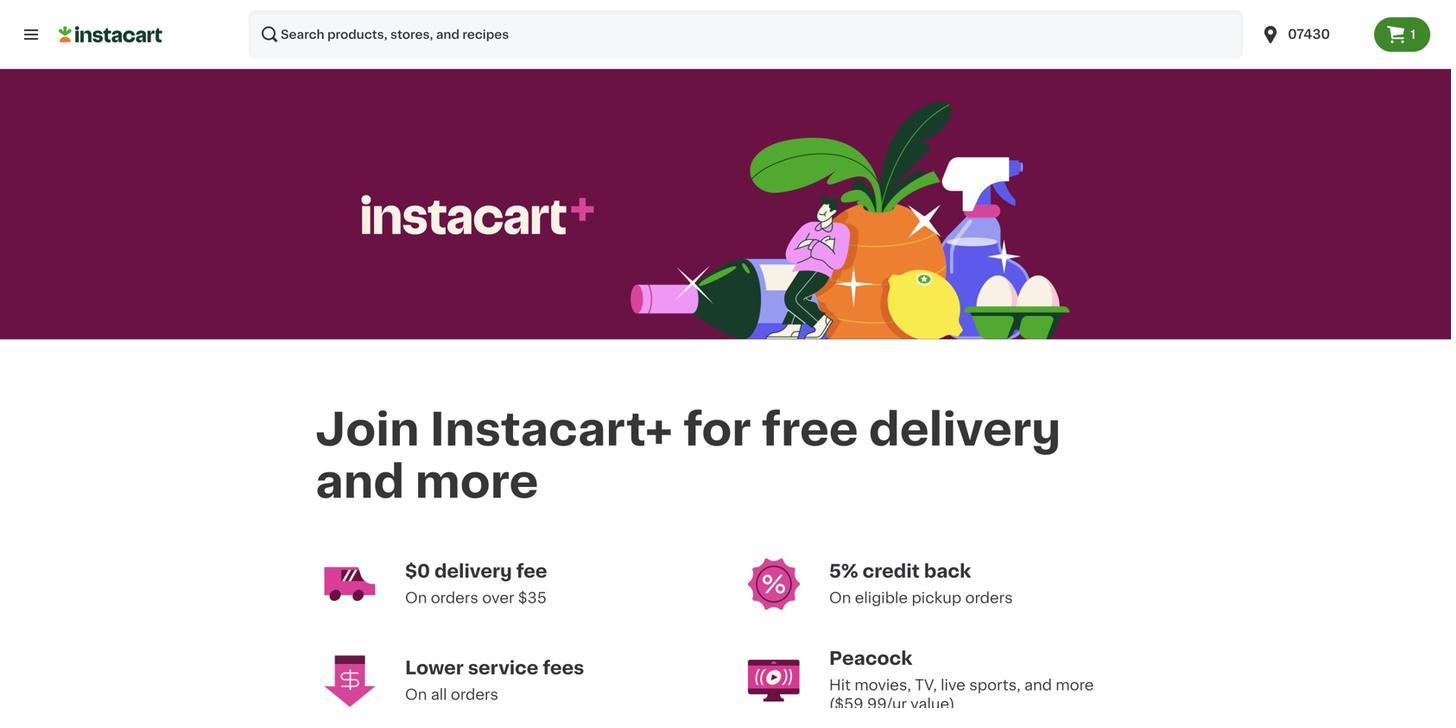 Task type: vqa. For each thing, say whether or not it's contained in the screenshot.
stores in the 'There's more to explore Shop 46 stores (and counting) in Charlotte.'
no



Task type: locate. For each thing, give the bounding box(es) containing it.
credit
[[863, 563, 920, 581]]

on
[[405, 591, 427, 606], [830, 591, 852, 606], [405, 688, 427, 703]]

on left all
[[405, 688, 427, 703]]

$35
[[518, 591, 547, 606]]

and
[[315, 460, 405, 505], [1025, 679, 1053, 693]]

and down join
[[315, 460, 405, 505]]

1 horizontal spatial more
[[1056, 679, 1095, 693]]

join instacart+ for free delivery and more
[[315, 408, 1072, 505]]

None search field
[[249, 10, 1244, 59]]

and inside hit movies, tv, live sports, and more ($59.99/yr value)
[[1025, 679, 1053, 693]]

instacart logo image
[[59, 24, 162, 45]]

on down $0
[[405, 591, 427, 606]]

more inside join instacart+ for free delivery and more
[[415, 460, 539, 505]]

1 horizontal spatial delivery
[[869, 408, 1062, 452]]

lower
[[405, 659, 464, 678]]

more for hit movies, tv, live sports, and more ($59.99/yr value)
[[1056, 679, 1095, 693]]

over
[[482, 591, 515, 606]]

1 vertical spatial and
[[1025, 679, 1053, 693]]

2 07430 button from the left
[[1261, 10, 1365, 59]]

delivery
[[869, 408, 1062, 452], [435, 563, 512, 581]]

0 horizontal spatial more
[[415, 460, 539, 505]]

peacock
[[830, 650, 913, 668]]

on down 5%
[[830, 591, 852, 606]]

1 button
[[1375, 17, 1431, 52]]

0 vertical spatial delivery
[[869, 408, 1062, 452]]

0 vertical spatial more
[[415, 460, 539, 505]]

orders
[[431, 591, 479, 606], [966, 591, 1014, 606], [451, 688, 499, 703]]

and inside join instacart+ for free delivery and more
[[315, 460, 405, 505]]

on for lower service fees
[[405, 688, 427, 703]]

more
[[415, 460, 539, 505], [1056, 679, 1095, 693]]

live
[[941, 679, 966, 693]]

and right 'sports,'
[[1025, 679, 1053, 693]]

1 horizontal spatial and
[[1025, 679, 1053, 693]]

on orders over $35
[[405, 591, 547, 606]]

on eligible pickup orders
[[830, 591, 1014, 606]]

eligible
[[855, 591, 908, 606]]

0 vertical spatial and
[[315, 460, 405, 505]]

more inside hit movies, tv, live sports, and more ($59.99/yr value)
[[1056, 679, 1095, 693]]

07430 button
[[1251, 10, 1375, 59], [1261, 10, 1365, 59]]

tv,
[[915, 679, 938, 693]]

all
[[431, 688, 447, 703]]

0 horizontal spatial delivery
[[435, 563, 512, 581]]

lower service fees
[[405, 659, 585, 678]]

0 horizontal spatial and
[[315, 460, 405, 505]]

value)
[[911, 698, 955, 709]]

on for 5% credit back
[[830, 591, 852, 606]]

and for join instacart+ for free delivery and more
[[315, 460, 405, 505]]

$0 delivery fee
[[405, 563, 548, 581]]

5% credit back
[[830, 563, 972, 581]]

1 07430 button from the left
[[1251, 10, 1375, 59]]

1 vertical spatial more
[[1056, 679, 1095, 693]]



Task type: describe. For each thing, give the bounding box(es) containing it.
back
[[925, 563, 972, 581]]

fee
[[517, 563, 548, 581]]

more for join instacart+ for free delivery and more
[[415, 460, 539, 505]]

and for hit movies, tv, live sports, and more ($59.99/yr value)
[[1025, 679, 1053, 693]]

free
[[762, 408, 859, 452]]

1 vertical spatial delivery
[[435, 563, 512, 581]]

($59.99/yr
[[830, 698, 907, 709]]

for
[[684, 408, 752, 452]]

1
[[1411, 29, 1416, 41]]

service
[[468, 659, 539, 678]]

join
[[315, 408, 420, 452]]

hit movies, tv, live sports, and more ($59.99/yr value)
[[830, 679, 1098, 709]]

orders down back
[[966, 591, 1014, 606]]

orders down $0 delivery fee
[[431, 591, 479, 606]]

5%
[[830, 563, 859, 581]]

delivery inside join instacart+ for free delivery and more
[[869, 408, 1062, 452]]

instacart+
[[430, 408, 673, 452]]

orders down the lower service fees
[[451, 688, 499, 703]]

on all orders
[[405, 688, 499, 703]]

hit
[[830, 679, 851, 693]]

07430
[[1289, 28, 1331, 41]]

Search field
[[249, 10, 1244, 59]]

on for $0 delivery fee
[[405, 591, 427, 606]]

movies,
[[855, 679, 912, 693]]

fees
[[543, 659, 585, 678]]

instacart plus image
[[362, 195, 594, 234]]

pickup
[[912, 591, 962, 606]]

sports,
[[970, 679, 1021, 693]]

$0
[[405, 563, 430, 581]]



